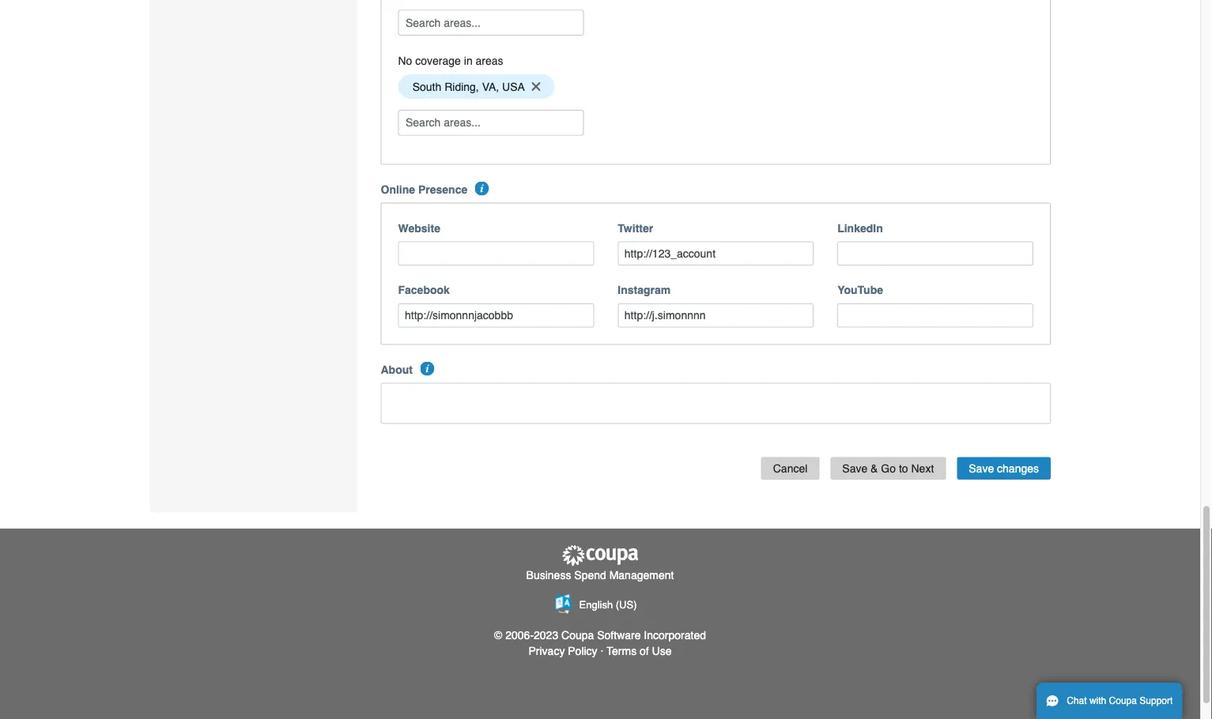 Task type: locate. For each thing, give the bounding box(es) containing it.
save & go to next button
[[831, 457, 946, 480]]

1 vertical spatial selected areas list box
[[393, 71, 1039, 103]]

LinkedIn text field
[[838, 242, 1034, 266]]

selected areas list box containing south riding, va, usa
[[393, 71, 1039, 103]]

facebook
[[398, 284, 450, 297]]

software
[[597, 630, 641, 642]]

1 save from the left
[[842, 462, 868, 475]]

coupa up policy
[[562, 630, 594, 642]]

save
[[842, 462, 868, 475], [969, 462, 994, 475]]

chat
[[1067, 696, 1087, 707]]

0 vertical spatial coupa
[[562, 630, 594, 642]]

0 vertical spatial selected areas list box
[[393, 0, 1039, 3]]

© 2006-2023 coupa software incorporated
[[494, 630, 706, 642]]

1 horizontal spatial additional information image
[[475, 181, 489, 196]]

riding,
[[445, 80, 479, 93]]

1 selected areas list box from the top
[[393, 0, 1039, 3]]

save left &
[[842, 462, 868, 475]]

additional information image right the presence
[[475, 181, 489, 196]]

Website text field
[[398, 242, 594, 266]]

1 search areas... text field from the top
[[400, 11, 582, 35]]

2 search areas... text field from the top
[[400, 111, 582, 135]]

1 vertical spatial additional information image
[[420, 362, 434, 376]]

save left changes
[[969, 462, 994, 475]]

chat with coupa support button
[[1037, 683, 1183, 720]]

about
[[381, 363, 413, 376]]

in
[[464, 55, 473, 67]]

1 horizontal spatial save
[[969, 462, 994, 475]]

privacy policy
[[529, 645, 598, 658]]

privacy policy link
[[529, 645, 598, 658]]

business spend management
[[526, 569, 674, 582]]

Facebook text field
[[398, 304, 594, 328]]

1 vertical spatial search areas... text field
[[400, 111, 582, 135]]

with
[[1090, 696, 1107, 707]]

changes
[[997, 462, 1039, 475]]

additional information image right about on the bottom
[[420, 362, 434, 376]]

selected areas list box
[[393, 0, 1039, 3], [393, 71, 1039, 103]]

0 horizontal spatial coupa
[[562, 630, 594, 642]]

support
[[1140, 696, 1173, 707]]

save inside save changes "button"
[[969, 462, 994, 475]]

twitter
[[618, 222, 653, 234]]

©
[[494, 630, 502, 642]]

0 horizontal spatial additional information image
[[420, 362, 434, 376]]

0 horizontal spatial save
[[842, 462, 868, 475]]

coupa
[[562, 630, 594, 642], [1109, 696, 1137, 707]]

coupa right with
[[1109, 696, 1137, 707]]

coupa inside chat with coupa support button
[[1109, 696, 1137, 707]]

privacy
[[529, 645, 565, 658]]

english (us)
[[579, 599, 637, 611]]

2 save from the left
[[969, 462, 994, 475]]

1 horizontal spatial coupa
[[1109, 696, 1137, 707]]

no
[[398, 55, 412, 67]]

Twitter text field
[[618, 242, 814, 266]]

additional information image
[[475, 181, 489, 196], [420, 362, 434, 376]]

Search areas... text field
[[400, 11, 582, 35], [400, 111, 582, 135]]

Instagram text field
[[618, 304, 814, 328]]

cancel link
[[761, 457, 820, 480]]

0 vertical spatial search areas... text field
[[400, 11, 582, 35]]

youtube
[[838, 284, 883, 297]]

to
[[899, 462, 908, 475]]

areas
[[476, 55, 503, 67]]

&
[[871, 462, 878, 475]]

search areas... text field down va,
[[400, 111, 582, 135]]

search areas... text field up areas at the left of page
[[400, 11, 582, 35]]

cancel
[[773, 462, 808, 475]]

incorporated
[[644, 630, 706, 642]]

1 vertical spatial coupa
[[1109, 696, 1137, 707]]

save inside save & go to next button
[[842, 462, 868, 475]]

presence
[[418, 183, 468, 196]]

0 vertical spatial additional information image
[[475, 181, 489, 196]]

2 selected areas list box from the top
[[393, 71, 1039, 103]]



Task type: vqa. For each thing, say whether or not it's contained in the screenshot.
permissions)
no



Task type: describe. For each thing, give the bounding box(es) containing it.
coverage
[[415, 55, 461, 67]]

next
[[911, 462, 934, 475]]

online presence
[[381, 183, 468, 196]]

use
[[652, 645, 672, 658]]

usa
[[502, 80, 525, 93]]

south riding, va, usa option
[[398, 74, 555, 99]]

online
[[381, 183, 415, 196]]

spend
[[574, 569, 606, 582]]

linkedin
[[838, 222, 883, 234]]

instagram
[[618, 284, 671, 297]]

save changes
[[969, 462, 1039, 475]]

business
[[526, 569, 571, 582]]

2006-
[[506, 630, 534, 642]]

va,
[[482, 80, 499, 93]]

management
[[609, 569, 674, 582]]

terms of use
[[607, 645, 672, 658]]

save for save & go to next
[[842, 462, 868, 475]]

YouTube text field
[[838, 304, 1034, 328]]

english
[[579, 599, 613, 611]]

policy
[[568, 645, 598, 658]]

south
[[413, 80, 442, 93]]

terms
[[607, 645, 637, 658]]

additional information image for about
[[420, 362, 434, 376]]

south riding, va, usa
[[413, 80, 525, 93]]

save changes button
[[957, 457, 1051, 480]]

additional information image for online presence
[[475, 181, 489, 196]]

2023
[[534, 630, 558, 642]]

save for save changes
[[969, 462, 994, 475]]

search areas... text field for 1st selected areas list box from the top
[[400, 11, 582, 35]]

no coverage in areas
[[398, 55, 503, 67]]

(us)
[[616, 599, 637, 611]]

search areas... text field for selected areas list box containing south riding, va, usa
[[400, 111, 582, 135]]

of
[[640, 645, 649, 658]]

website
[[398, 222, 440, 234]]

terms of use link
[[607, 645, 672, 658]]

chat with coupa support
[[1067, 696, 1173, 707]]

About text field
[[381, 383, 1051, 424]]

go
[[881, 462, 896, 475]]

coupa supplier portal image
[[561, 545, 640, 567]]

save & go to next
[[842, 462, 934, 475]]



